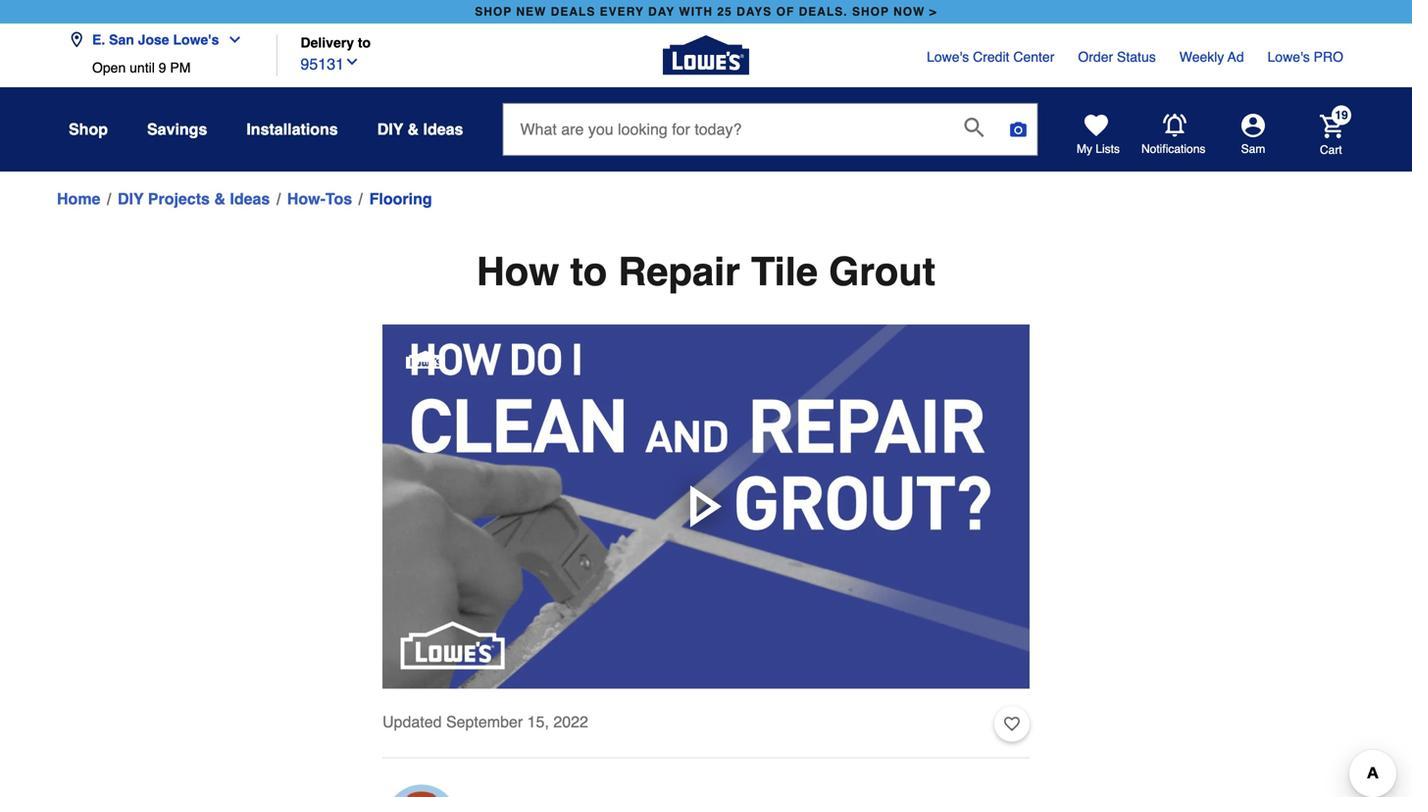 Task type: describe. For each thing, give the bounding box(es) containing it.
chevron down image inside 95131 button
[[344, 54, 360, 70]]

grout
[[829, 249, 936, 294]]

how to repair tile grout
[[476, 249, 936, 294]]

diy projects & ideas
[[118, 190, 270, 208]]

order status link
[[1078, 47, 1156, 67]]

pro
[[1314, 49, 1343, 65]]

to for delivery
[[358, 35, 371, 50]]

of
[[776, 5, 795, 19]]

now
[[893, 5, 925, 19]]

ideas inside 'button'
[[423, 120, 463, 138]]

lowe's credit center
[[927, 49, 1055, 65]]

a video demonstrating how to repair damaged tile grout. image
[[382, 325, 1030, 689]]

lowe's inside e. san jose lowe's button
[[173, 32, 219, 48]]

lowe's home improvement lists image
[[1085, 114, 1108, 137]]

shop new deals every day with 25 days of deals. shop now > link
[[471, 0, 941, 24]]

>
[[929, 5, 937, 19]]

projects
[[148, 190, 210, 208]]

delivery to
[[301, 35, 371, 50]]

tos
[[325, 190, 352, 208]]

san
[[109, 32, 134, 48]]

home link
[[57, 187, 100, 211]]

flooring
[[369, 190, 432, 208]]

pm
[[170, 60, 191, 76]]

lowe's pro
[[1268, 49, 1343, 65]]

how-tos link
[[287, 187, 352, 211]]

delivery
[[301, 35, 354, 50]]

0 horizontal spatial ideas
[[230, 190, 270, 208]]

new
[[516, 5, 547, 19]]

diy for diy projects & ideas
[[118, 190, 144, 208]]

1 vertical spatial &
[[214, 190, 225, 208]]

order status
[[1078, 49, 1156, 65]]

how-
[[287, 190, 325, 208]]

search image
[[964, 118, 984, 137]]

notifications
[[1141, 142, 1206, 156]]

2 shop from the left
[[852, 5, 889, 19]]

deals.
[[799, 5, 848, 19]]

lowe's home improvement logo image
[[663, 12, 749, 99]]

to for how
[[570, 249, 607, 294]]

15,
[[527, 713, 549, 731]]

how-tos
[[287, 190, 352, 208]]

my lists
[[1077, 142, 1120, 156]]

installations button
[[246, 112, 338, 147]]

lowe's for lowe's pro
[[1268, 49, 1310, 65]]

e.
[[92, 32, 105, 48]]

open until 9 pm
[[92, 60, 191, 76]]

september
[[446, 713, 523, 731]]

weekly ad
[[1179, 49, 1244, 65]]

with
[[679, 5, 713, 19]]

every
[[600, 5, 644, 19]]

weekly ad link
[[1179, 47, 1244, 67]]

savings button
[[147, 112, 207, 147]]

lowe's pro link
[[1268, 47, 1343, 67]]

lists
[[1096, 142, 1120, 156]]

e. san jose lowe's button
[[69, 20, 250, 60]]

& inside 'button'
[[407, 120, 419, 138]]

lowe's home improvement notification center image
[[1163, 114, 1187, 137]]



Task type: locate. For each thing, give the bounding box(es) containing it.
shop
[[475, 5, 512, 19], [852, 5, 889, 19]]

chevron down image right jose
[[219, 32, 243, 48]]

my
[[1077, 142, 1092, 156]]

diy up flooring
[[377, 120, 403, 138]]

repair
[[618, 249, 740, 294]]

chevron down image
[[219, 32, 243, 48], [344, 54, 360, 70]]

diy for diy & ideas
[[377, 120, 403, 138]]

to right delivery
[[358, 35, 371, 50]]

deals
[[551, 5, 596, 19]]

chevron down image down 'delivery to'
[[344, 54, 360, 70]]

flooring link
[[369, 187, 432, 211]]

shop button
[[69, 112, 108, 147]]

shop new deals every day with 25 days of deals. shop now >
[[475, 5, 937, 19]]

1 vertical spatial to
[[570, 249, 607, 294]]

lowe's credit center link
[[927, 47, 1055, 67]]

jose
[[138, 32, 169, 48]]

diy & ideas button
[[377, 112, 463, 147]]

open
[[92, 60, 126, 76]]

day
[[648, 5, 675, 19]]

1 horizontal spatial diy
[[377, 120, 403, 138]]

lowe's left credit
[[927, 49, 969, 65]]

ad
[[1228, 49, 1244, 65]]

& up flooring
[[407, 120, 419, 138]]

9
[[159, 60, 166, 76]]

1 horizontal spatial shop
[[852, 5, 889, 19]]

order
[[1078, 49, 1113, 65]]

0 vertical spatial chevron down image
[[219, 32, 243, 48]]

1 vertical spatial diy
[[118, 190, 144, 208]]

ideas left how-
[[230, 190, 270, 208]]

0 horizontal spatial diy
[[118, 190, 144, 208]]

1 horizontal spatial &
[[407, 120, 419, 138]]

&
[[407, 120, 419, 138], [214, 190, 225, 208]]

19
[[1335, 108, 1348, 122]]

0 horizontal spatial chevron down image
[[219, 32, 243, 48]]

1 horizontal spatial ideas
[[423, 120, 463, 138]]

lowe's inside lowe's credit center link
[[927, 49, 969, 65]]

days
[[737, 5, 772, 19]]

0 horizontal spatial &
[[214, 190, 225, 208]]

2022
[[553, 713, 588, 731]]

diy inside diy & ideas 'button'
[[377, 120, 403, 138]]

home
[[57, 190, 100, 208]]

shop left now
[[852, 5, 889, 19]]

1 horizontal spatial chevron down image
[[344, 54, 360, 70]]

0 horizontal spatial to
[[358, 35, 371, 50]]

diy projects & ideas link
[[118, 187, 270, 211]]

my lists link
[[1077, 114, 1120, 157]]

None search field
[[503, 103, 1038, 174]]

heart outline image
[[1004, 713, 1020, 735]]

until
[[130, 60, 155, 76]]

lowe's left "pro"
[[1268, 49, 1310, 65]]

1 vertical spatial ideas
[[230, 190, 270, 208]]

lowe's up pm
[[173, 32, 219, 48]]

savings
[[147, 120, 207, 138]]

diy left projects
[[118, 190, 144, 208]]

installations
[[246, 120, 338, 138]]

sam
[[1241, 142, 1265, 156]]

lowe's
[[173, 32, 219, 48], [927, 49, 969, 65], [1268, 49, 1310, 65]]

tile
[[751, 249, 818, 294]]

95131
[[301, 55, 344, 73]]

camera image
[[1009, 120, 1028, 139]]

95131 button
[[301, 51, 360, 76]]

Search Query text field
[[503, 104, 949, 155]]

updated september 15, 2022
[[382, 713, 588, 731]]

weekly
[[1179, 49, 1224, 65]]

status
[[1117, 49, 1156, 65]]

0 horizontal spatial lowe's
[[173, 32, 219, 48]]

ideas
[[423, 120, 463, 138], [230, 190, 270, 208]]

0 vertical spatial to
[[358, 35, 371, 50]]

sam button
[[1206, 114, 1300, 157]]

0 vertical spatial diy
[[377, 120, 403, 138]]

0 horizontal spatial shop
[[475, 5, 512, 19]]

diy inside diy projects & ideas link
[[118, 190, 144, 208]]

diy & ideas
[[377, 120, 463, 138]]

1 shop from the left
[[475, 5, 512, 19]]

1 horizontal spatial lowe's
[[927, 49, 969, 65]]

updated
[[382, 713, 442, 731]]

to right how
[[570, 249, 607, 294]]

to
[[358, 35, 371, 50], [570, 249, 607, 294]]

lowe's inside lowe's pro link
[[1268, 49, 1310, 65]]

location image
[[69, 32, 84, 48]]

e. san jose lowe's
[[92, 32, 219, 48]]

lowe's for lowe's credit center
[[927, 49, 969, 65]]

diy
[[377, 120, 403, 138], [118, 190, 144, 208]]

& right projects
[[214, 190, 225, 208]]

shop
[[69, 120, 108, 138]]

shop left new at the left top of the page
[[475, 5, 512, 19]]

ideas up flooring
[[423, 120, 463, 138]]

25
[[717, 5, 732, 19]]

0 vertical spatial ideas
[[423, 120, 463, 138]]

lowe's home improvement cart image
[[1320, 114, 1343, 138]]

cart
[[1320, 143, 1342, 157]]

1 vertical spatial chevron down image
[[344, 54, 360, 70]]

1 horizontal spatial to
[[570, 249, 607, 294]]

0 vertical spatial &
[[407, 120, 419, 138]]

credit
[[973, 49, 1009, 65]]

center
[[1013, 49, 1055, 65]]

how
[[476, 249, 559, 294]]

2 horizontal spatial lowe's
[[1268, 49, 1310, 65]]



Task type: vqa. For each thing, say whether or not it's contained in the screenshot.
way for a
no



